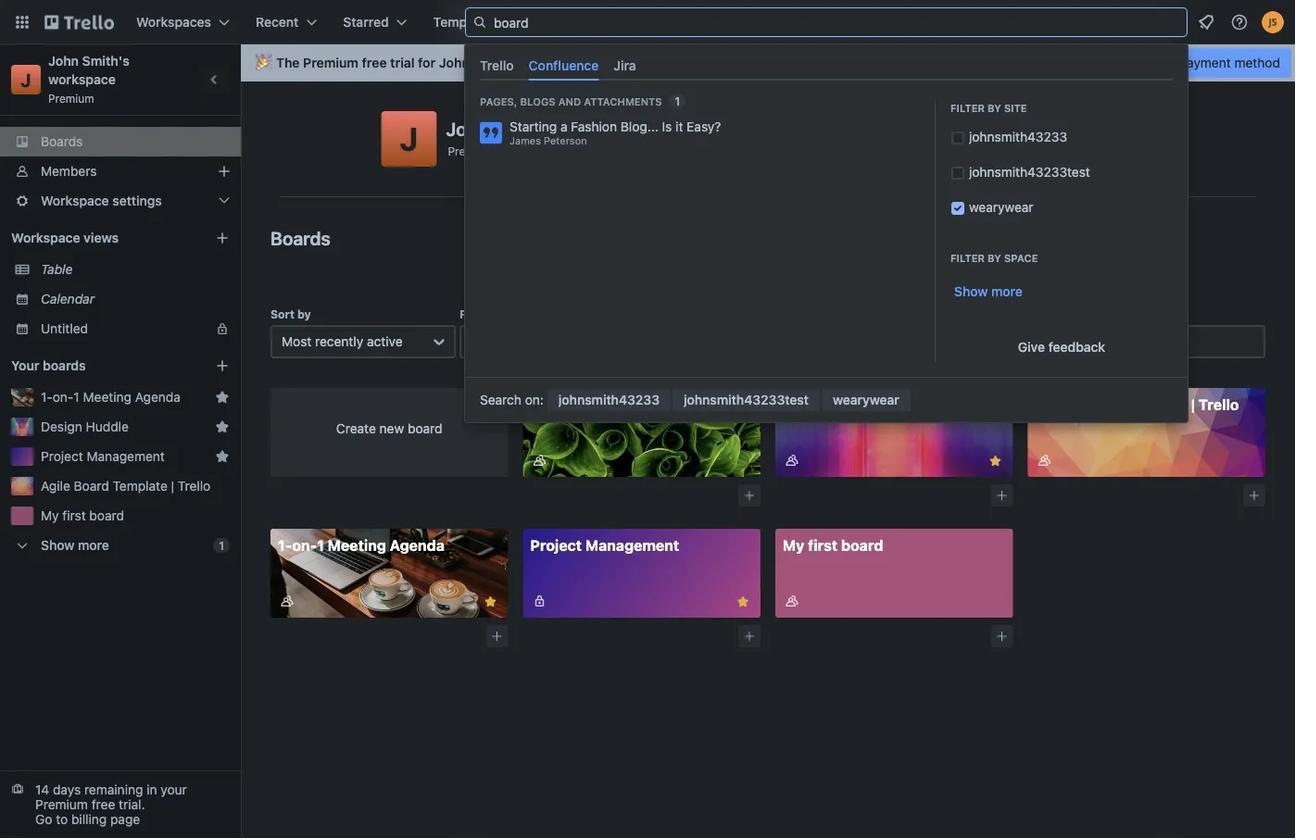 Task type: describe. For each thing, give the bounding box(es) containing it.
go to billing page link
[[35, 812, 140, 827]]

add a new collection image for project management
[[743, 630, 756, 643]]

private
[[518, 144, 555, 157]]

1 horizontal spatial my first board
[[783, 537, 883, 555]]

james
[[510, 135, 541, 147]]

workspaces
[[136, 14, 211, 30]]

1 vertical spatial 1-
[[278, 537, 292, 555]]

design huddle inside design huddle link
[[783, 396, 888, 414]]

0 vertical spatial |
[[1191, 396, 1196, 414]]

untitled link
[[41, 320, 204, 338]]

untitled
[[41, 321, 88, 336]]

click to unstar this board. it will be removed from your starred list. image for 1-on-1 meeting agenda
[[482, 594, 499, 611]]

members link
[[0, 157, 241, 186]]

john smith's workspace premium
[[48, 53, 133, 105]]

j for the j link
[[21, 69, 31, 90]]

1 vertical spatial management
[[586, 537, 679, 555]]

boards
[[43, 358, 86, 373]]

2 horizontal spatial board
[[841, 537, 883, 555]]

14 inside banner
[[647, 55, 662, 70]]

it
[[676, 119, 683, 134]]

Search text field
[[1034, 325, 1266, 359]]

premium inside 14 days remaining in your premium free trial. go to billing page
[[35, 797, 88, 813]]

recently
[[315, 334, 363, 349]]

starting a fashion blog... is it easy? james peterson
[[510, 119, 721, 147]]

johnsmith43233test button
[[673, 389, 820, 412]]

design inside "button"
[[41, 419, 82, 435]]

by for sort by
[[297, 308, 311, 321]]

invite workspace members
[[996, 118, 1162, 133]]

filter for filter by
[[460, 308, 489, 321]]

members
[[41, 164, 97, 179]]

simple project board
[[530, 396, 681, 414]]

click to unstar this board. it will be removed from your starred list. image for project management
[[735, 594, 751, 611]]

search
[[480, 393, 522, 408]]

page
[[110, 812, 140, 827]]

add a new collection image
[[743, 489, 756, 502]]

search on:
[[480, 393, 544, 408]]

j link
[[11, 65, 41, 95]]

johnsmith43233 link
[[548, 389, 671, 412]]

wearywear button
[[822, 389, 911, 412]]

create button
[[537, 7, 601, 37]]

jira tab
[[606, 50, 644, 81]]

starred icon image for design huddle
[[215, 420, 230, 435]]

for
[[418, 55, 436, 70]]

0 vertical spatial design
[[783, 396, 833, 414]]

recent button
[[245, 7, 328, 37]]

Search Confluence field
[[465, 7, 1188, 37]]

add
[[1152, 55, 1176, 70]]

0 horizontal spatial agile
[[41, 479, 70, 494]]

filter by site
[[951, 103, 1027, 115]]

2 vertical spatial trello
[[178, 479, 211, 494]]

confetti image
[[256, 55, 269, 70]]

click to unstar this board. it will be removed from your starred list. image for design huddle
[[987, 453, 1004, 470]]

give
[[1018, 340, 1045, 355]]

0 horizontal spatial first
[[62, 508, 86, 524]]

go
[[35, 812, 52, 827]]

john inside banner
[[439, 55, 470, 70]]

14 days remaining in your premium free trial. go to billing page
[[35, 783, 187, 827]]

1 horizontal spatial 1-on-1 meeting agenda
[[278, 537, 445, 555]]

starting
[[510, 119, 557, 134]]

workspaces button
[[125, 7, 241, 37]]

a
[[561, 119, 568, 134]]

starred
[[343, 14, 389, 30]]

tab list containing trello
[[473, 50, 1181, 81]]

premium inside banner
[[303, 55, 359, 70]]

sm image for design huddle
[[783, 451, 802, 470]]

confluence
[[529, 57, 599, 73]]

invite workspace members button
[[967, 111, 1174, 141]]

jira
[[614, 57, 636, 73]]

1-on-1 meeting agenda button
[[41, 388, 208, 407]]

add payment method
[[1152, 55, 1281, 70]]

1 horizontal spatial agile board template | trello link
[[1028, 388, 1266, 477]]

trello tab
[[473, 50, 521, 81]]

blogs
[[520, 95, 556, 107]]

design huddle inside design huddle "button"
[[41, 419, 129, 435]]

attachments
[[584, 95, 662, 107]]

method
[[1235, 55, 1281, 70]]

table link
[[41, 260, 230, 279]]

free inside banner
[[362, 55, 387, 70]]

1 horizontal spatial johnsmith43233
[[969, 129, 1068, 145]]

templates
[[433, 14, 497, 30]]

johnsmith43233test inside button
[[684, 393, 809, 408]]

show inside button
[[954, 284, 988, 299]]

0 vertical spatial agile board template | trello
[[1036, 396, 1239, 414]]

calendar link
[[41, 290, 230, 309]]

create new board
[[336, 421, 443, 436]]

payment
[[1179, 55, 1231, 70]]

your
[[161, 783, 187, 798]]

1 horizontal spatial agenda
[[390, 537, 445, 555]]

trial.
[[119, 797, 145, 813]]

workspace settings
[[41, 193, 162, 208]]

add board image
[[215, 359, 230, 373]]

calendar
[[41, 291, 95, 307]]

fashion
[[571, 119, 617, 134]]

by for filter by space
[[988, 253, 1002, 265]]

design huddle button
[[41, 418, 208, 436]]

pages, blogs and attachments
[[480, 95, 662, 107]]

primary element
[[0, 0, 1295, 44]]

workspace settings button
[[0, 186, 241, 216]]

1 horizontal spatial board
[[638, 396, 681, 414]]

0 vertical spatial my first board link
[[41, 507, 230, 525]]

confluence tab
[[521, 50, 606, 81]]

trial
[[390, 55, 415, 70]]

workspace views
[[11, 230, 119, 246]]

most recently active
[[282, 334, 403, 349]]

site
[[1004, 103, 1027, 115]]

project management button
[[41, 448, 208, 466]]

2 horizontal spatial project
[[583, 396, 635, 414]]

🎉 the premium free trial for john smith's workspace ends in 14 days.
[[256, 55, 702, 70]]

starred icon image for 1-on-1 meeting agenda
[[215, 390, 230, 405]]

1 horizontal spatial board
[[408, 421, 443, 436]]

table
[[41, 262, 73, 277]]

filter by
[[460, 308, 505, 321]]

days.
[[669, 55, 702, 70]]

0 horizontal spatial show more
[[41, 538, 109, 553]]

1 vertical spatial board
[[89, 508, 124, 524]]

1 horizontal spatial meeting
[[328, 537, 386, 555]]

1 horizontal spatial project management
[[530, 537, 679, 555]]

your boards with 6 items element
[[11, 355, 187, 377]]

2 horizontal spatial board
[[1075, 396, 1118, 414]]

john smith's workspace
[[446, 118, 654, 140]]

starred button
[[332, 7, 419, 37]]

in inside 14 days remaining in your premium free trial. go to billing page
[[147, 783, 157, 798]]

to
[[56, 812, 68, 827]]

pages,
[[480, 95, 518, 107]]

1 horizontal spatial boards
[[271, 227, 331, 249]]

filter by space
[[951, 253, 1038, 265]]

smith's for john smith's workspace premium
[[82, 53, 130, 69]]

workspace inside banner
[[524, 55, 591, 70]]

0 horizontal spatial show
[[41, 538, 74, 553]]

give feedback
[[1018, 340, 1106, 355]]

1-on-1 meeting agenda link
[[271, 529, 508, 618]]

1 horizontal spatial agile
[[1036, 396, 1072, 414]]

sort
[[271, 308, 295, 321]]

1 horizontal spatial my
[[783, 537, 805, 555]]

starred icon image for project management
[[215, 449, 230, 464]]

0 vertical spatial template
[[1121, 396, 1188, 414]]

space
[[1004, 253, 1038, 265]]

is
[[662, 119, 672, 134]]

show more button
[[943, 277, 1034, 307]]

huddle inside design huddle link
[[836, 396, 888, 414]]

design huddle link
[[776, 388, 1013, 477]]

blog...
[[621, 119, 659, 134]]

active
[[367, 334, 403, 349]]

johnsmith43233test link
[[673, 389, 820, 412]]

john for john smith's workspace premium
[[48, 53, 79, 69]]

1 vertical spatial my first board link
[[776, 529, 1013, 618]]

sort by
[[271, 308, 311, 321]]

0 horizontal spatial |
[[171, 479, 174, 494]]

sm image for 1-
[[278, 592, 297, 611]]

workspace navigation collapse icon image
[[202, 67, 228, 93]]

0 vertical spatial wearywear
[[969, 200, 1034, 215]]

project management inside button
[[41, 449, 165, 464]]

2 horizontal spatial trello
[[1199, 396, 1239, 414]]

🎉
[[256, 55, 269, 70]]

search image
[[473, 15, 487, 30]]

trello inside trello tab
[[480, 57, 514, 73]]

your
[[11, 358, 39, 373]]

settings
[[112, 193, 162, 208]]

on:
[[525, 393, 544, 408]]



Task type: vqa. For each thing, say whether or not it's contained in the screenshot.
sm image inside Simple Project Board link
yes



Task type: locate. For each thing, give the bounding box(es) containing it.
0 horizontal spatial my
[[41, 508, 59, 524]]

workspace for views
[[11, 230, 80, 246]]

sm image for agile
[[1036, 451, 1054, 470]]

in
[[629, 55, 640, 70], [147, 783, 157, 798]]

0 vertical spatial 1-
[[41, 390, 53, 405]]

workspace inside john smith's workspace premium
[[48, 72, 116, 87]]

0 vertical spatial project management
[[41, 449, 165, 464]]

project inside button
[[41, 449, 83, 464]]

workspace for settings
[[41, 193, 109, 208]]

0 vertical spatial boards
[[41, 134, 83, 149]]

1 horizontal spatial click to unstar this board. it will be removed from your starred list. image
[[735, 594, 751, 611]]

the
[[276, 55, 300, 70]]

1 horizontal spatial trello
[[480, 57, 514, 73]]

0 horizontal spatial trello
[[178, 479, 211, 494]]

wearywear link
[[822, 389, 911, 412]]

more inside button
[[991, 284, 1023, 299]]

1 horizontal spatial show more
[[954, 284, 1023, 299]]

john for john smith's workspace
[[446, 118, 488, 140]]

template
[[1121, 396, 1188, 414], [113, 479, 168, 494]]

simple project board link
[[523, 388, 761, 477]]

2 horizontal spatial click to unstar this board. it will be removed from your starred list. image
[[987, 453, 1004, 470]]

add a new collection image for 1-on-1 meeting agenda
[[491, 630, 504, 643]]

wearywear inside wearywear button
[[833, 393, 900, 408]]

design
[[783, 396, 833, 414], [41, 419, 82, 435]]

create for create
[[549, 14, 589, 30]]

1 horizontal spatial project
[[530, 537, 582, 555]]

0 vertical spatial first
[[62, 508, 86, 524]]

0 horizontal spatial agile board template | trello link
[[41, 477, 230, 496]]

1 vertical spatial wearywear
[[833, 393, 900, 408]]

0 horizontal spatial johnsmith43233test
[[684, 393, 809, 408]]

0 horizontal spatial design huddle
[[41, 419, 129, 435]]

agile board template | trello down search text field at top
[[1036, 396, 1239, 414]]

johnsmith43233
[[969, 129, 1068, 145], [559, 393, 660, 408]]

0 horizontal spatial free
[[91, 797, 115, 813]]

0 horizontal spatial johnsmith43233
[[559, 393, 660, 408]]

filter
[[951, 103, 985, 115], [951, 253, 985, 265], [460, 308, 489, 321]]

template down project management button
[[113, 479, 168, 494]]

sm image inside design huddle link
[[783, 451, 802, 470]]

workspace right invite
[[1033, 118, 1102, 133]]

2 vertical spatial filter
[[460, 308, 489, 321]]

simple
[[530, 396, 580, 414]]

agile board template | trello link down project management button
[[41, 477, 230, 496]]

agile board template | trello down project management button
[[41, 479, 211, 494]]

0 vertical spatial board
[[408, 421, 443, 436]]

sm image
[[978, 117, 996, 135], [530, 451, 549, 470], [783, 451, 802, 470]]

1
[[675, 95, 680, 108], [74, 390, 79, 405], [317, 537, 324, 555], [219, 539, 224, 552]]

2 vertical spatial board
[[841, 537, 883, 555]]

john inside john smith's workspace premium
[[48, 53, 79, 69]]

0 horizontal spatial project management
[[41, 449, 165, 464]]

j button
[[381, 111, 437, 167]]

|
[[1191, 396, 1196, 414], [171, 479, 174, 494]]

0 vertical spatial workspace
[[1033, 118, 1102, 133]]

banner containing 🎉
[[241, 44, 1295, 82]]

recent
[[256, 14, 299, 30]]

in inside banner
[[629, 55, 640, 70]]

1 vertical spatial project
[[41, 449, 83, 464]]

1 horizontal spatial show
[[954, 284, 988, 299]]

most
[[282, 334, 312, 349]]

agile board template | trello link down search text field at top
[[1028, 388, 1266, 477]]

1- inside button
[[41, 390, 53, 405]]

0 horizontal spatial my first board link
[[41, 507, 230, 525]]

agile down give feedback button
[[1036, 396, 1072, 414]]

filter left site
[[951, 103, 985, 115]]

14 right jira
[[647, 55, 662, 70]]

0 vertical spatial agile
[[1036, 396, 1072, 414]]

add a new collection image for my first board
[[996, 630, 1009, 643]]

starred icon image
[[215, 390, 230, 405], [215, 420, 230, 435], [215, 449, 230, 464]]

14 inside 14 days remaining in your premium free trial. go to billing page
[[35, 783, 49, 798]]

0 vertical spatial johnsmith43233test
[[969, 165, 1090, 180]]

days
[[53, 783, 81, 798]]

0 horizontal spatial create
[[336, 421, 376, 436]]

14 left days
[[35, 783, 49, 798]]

1 horizontal spatial huddle
[[836, 396, 888, 414]]

0 vertical spatial show more
[[954, 284, 1023, 299]]

john right for
[[439, 55, 470, 70]]

1 inside button
[[74, 390, 79, 405]]

1-on-1 meeting agenda inside button
[[41, 390, 181, 405]]

workspace inside workspace settings dropdown button
[[41, 193, 109, 208]]

show more
[[954, 284, 1023, 299], [41, 538, 109, 553]]

0 vertical spatial j
[[21, 69, 31, 90]]

feedback
[[1049, 340, 1106, 355]]

0 vertical spatial design huddle
[[783, 396, 888, 414]]

1 vertical spatial agile board template | trello
[[41, 479, 211, 494]]

1-on-1 meeting agenda
[[41, 390, 181, 405], [278, 537, 445, 555]]

create inside button
[[549, 14, 589, 30]]

johnsmith43233 button
[[548, 389, 671, 412]]

sm image inside 1-on-1 meeting agenda link
[[278, 592, 297, 611]]

0 vertical spatial more
[[991, 284, 1023, 299]]

john down pages,
[[446, 118, 488, 140]]

workspace up and at the top left
[[524, 55, 591, 70]]

sm image for my
[[783, 592, 802, 611]]

1 horizontal spatial 1-
[[278, 537, 292, 555]]

trello
[[480, 57, 514, 73], [1199, 396, 1239, 414], [178, 479, 211, 494]]

j
[[21, 69, 31, 90], [400, 120, 418, 158]]

1 horizontal spatial management
[[586, 537, 679, 555]]

smith's for john smith's workspace
[[493, 118, 557, 140]]

0 vertical spatial on-
[[53, 390, 74, 405]]

create left new
[[336, 421, 376, 436]]

board
[[408, 421, 443, 436], [89, 508, 124, 524], [841, 537, 883, 555]]

0 horizontal spatial on-
[[53, 390, 74, 405]]

agenda inside button
[[135, 390, 181, 405]]

workspace up table
[[11, 230, 80, 246]]

sm image inside my first board link
[[783, 592, 802, 611]]

create up confluence
[[549, 14, 589, 30]]

2 starred icon image from the top
[[215, 420, 230, 435]]

click to unstar this board. it will be removed from your starred list. image inside project management link
[[735, 594, 751, 611]]

project management link
[[523, 529, 761, 618]]

1 vertical spatial on-
[[292, 537, 317, 555]]

show
[[954, 284, 988, 299], [41, 538, 74, 553]]

0 vertical spatial my first board
[[41, 508, 124, 524]]

your boards
[[11, 358, 86, 373]]

on-
[[53, 390, 74, 405], [292, 537, 317, 555]]

add a new collection image for agile board template | trello
[[1248, 489, 1261, 502]]

my first board link
[[41, 507, 230, 525], [776, 529, 1013, 618]]

in right ends
[[629, 55, 640, 70]]

| down project management button
[[171, 479, 174, 494]]

back to home image
[[44, 7, 114, 37]]

0 horizontal spatial j
[[21, 69, 31, 90]]

1 vertical spatial create
[[336, 421, 376, 436]]

premium inside john smith's workspace premium
[[48, 92, 94, 105]]

sm image
[[1036, 451, 1054, 470], [278, 592, 297, 611], [530, 592, 549, 611], [783, 592, 802, 611]]

smith's up private
[[493, 118, 557, 140]]

in left the your
[[147, 783, 157, 798]]

sm image inside project management link
[[530, 592, 549, 611]]

1 vertical spatial design huddle
[[41, 419, 129, 435]]

sm image inside simple project board link
[[530, 451, 549, 470]]

0 horizontal spatial board
[[74, 479, 109, 494]]

1 vertical spatial starred icon image
[[215, 420, 230, 435]]

1 vertical spatial workspace
[[48, 72, 116, 87]]

ends
[[595, 55, 625, 70]]

1 horizontal spatial sm image
[[783, 451, 802, 470]]

huddle inside design huddle "button"
[[86, 419, 129, 435]]

0 vertical spatial show
[[954, 284, 988, 299]]

0 vertical spatial agenda
[[135, 390, 181, 405]]

workspace inside invite workspace members button
[[1033, 118, 1102, 133]]

sm image down simple
[[530, 451, 549, 470]]

show more inside show more button
[[954, 284, 1023, 299]]

j inside button
[[400, 120, 418, 158]]

on- inside button
[[53, 390, 74, 405]]

agile board template | trello
[[1036, 396, 1239, 414], [41, 479, 211, 494]]

0 horizontal spatial click to unstar this board. it will be removed from your starred list. image
[[482, 594, 499, 611]]

by left site
[[988, 103, 1002, 115]]

2 vertical spatial starred icon image
[[215, 449, 230, 464]]

1 vertical spatial first
[[808, 537, 838, 555]]

1 horizontal spatial johnsmith43233test
[[969, 165, 1090, 180]]

0 horizontal spatial wearywear
[[833, 393, 900, 408]]

sm image down filter by site
[[978, 117, 996, 135]]

1 vertical spatial template
[[113, 479, 168, 494]]

1 vertical spatial free
[[91, 797, 115, 813]]

sm image for project
[[530, 592, 549, 611]]

0 vertical spatial 1-on-1 meeting agenda
[[41, 390, 181, 405]]

project
[[583, 396, 635, 414], [41, 449, 83, 464], [530, 537, 582, 555]]

filter up search
[[460, 308, 489, 321]]

starting a fashion blog... is it easy? image
[[480, 122, 502, 144]]

1 vertical spatial filter
[[951, 253, 985, 265]]

0 horizontal spatial huddle
[[86, 419, 129, 435]]

john smith (johnsmith38824343) image
[[1262, 11, 1284, 33]]

workspace for john smith's workspace
[[561, 118, 654, 140]]

1 vertical spatial huddle
[[86, 419, 129, 435]]

wearywear
[[969, 200, 1034, 215], [833, 393, 900, 408]]

boards up sort by
[[271, 227, 331, 249]]

1 vertical spatial johnsmith43233
[[559, 393, 660, 408]]

j for j button
[[400, 120, 418, 158]]

agile
[[1036, 396, 1072, 414], [41, 479, 70, 494]]

by right 'sort'
[[297, 308, 311, 321]]

1 vertical spatial meeting
[[328, 537, 386, 555]]

agile down project management button
[[41, 479, 70, 494]]

click to unstar this board. it will be removed from your starred list. image inside 1-on-1 meeting agenda link
[[482, 594, 499, 611]]

huddle
[[836, 396, 888, 414], [86, 419, 129, 435]]

management inside button
[[87, 449, 165, 464]]

boards up members in the left of the page
[[41, 134, 83, 149]]

banner
[[241, 44, 1295, 82]]

1 horizontal spatial wearywear
[[969, 200, 1034, 215]]

sm image inside invite workspace members button
[[978, 117, 996, 135]]

open information menu image
[[1231, 13, 1249, 32]]

meeting
[[83, 390, 132, 405], [328, 537, 386, 555]]

add a new collection image
[[996, 489, 1009, 502], [1248, 489, 1261, 502], [491, 630, 504, 643], [743, 630, 756, 643], [996, 630, 1009, 643]]

workspace for john smith's workspace premium
[[48, 72, 116, 87]]

1 horizontal spatial my first board link
[[776, 529, 1013, 618]]

click to unstar this board. it will be removed from your starred list. image
[[987, 453, 1004, 470], [482, 594, 499, 611], [735, 594, 751, 611]]

0 vertical spatial free
[[362, 55, 387, 70]]

0 horizontal spatial agenda
[[135, 390, 181, 405]]

j left john smith's workspace premium
[[21, 69, 31, 90]]

1 horizontal spatial first
[[808, 537, 838, 555]]

j down trial
[[400, 120, 418, 158]]

workspace down members in the left of the page
[[41, 193, 109, 208]]

members
[[1105, 118, 1162, 133]]

workspace down attachments
[[561, 118, 654, 140]]

john down "back to home" image at the top
[[48, 53, 79, 69]]

and
[[558, 95, 581, 107]]

johnsmith43233 inside button
[[559, 393, 660, 408]]

0 vertical spatial project
[[583, 396, 635, 414]]

1 vertical spatial agenda
[[390, 537, 445, 555]]

0 horizontal spatial meeting
[[83, 390, 132, 405]]

smith's down "back to home" image at the top
[[82, 53, 130, 69]]

by up search
[[492, 308, 505, 321]]

1 horizontal spatial j
[[400, 120, 418, 158]]

workspace right the j link
[[48, 72, 116, 87]]

1 vertical spatial show more
[[41, 538, 109, 553]]

design huddle
[[783, 396, 888, 414], [41, 419, 129, 435]]

0 vertical spatial trello
[[480, 57, 514, 73]]

filter for filter by site
[[951, 103, 985, 115]]

1 horizontal spatial |
[[1191, 396, 1196, 414]]

add a new collection image for design huddle
[[996, 489, 1009, 502]]

new
[[380, 421, 404, 436]]

sm image down the johnsmith43233test link
[[783, 451, 802, 470]]

create for create new board
[[336, 421, 376, 436]]

0 notifications image
[[1195, 11, 1218, 33]]

management
[[87, 449, 165, 464], [586, 537, 679, 555]]

1 starred icon image from the top
[[215, 390, 230, 405]]

0 vertical spatial 14
[[647, 55, 662, 70]]

2 vertical spatial workspace
[[561, 118, 654, 140]]

1 horizontal spatial in
[[629, 55, 640, 70]]

1 vertical spatial more
[[78, 538, 109, 553]]

filter for filter by space
[[951, 253, 985, 265]]

smith's inside banner
[[473, 55, 521, 70]]

remaining
[[84, 783, 143, 798]]

meeting inside button
[[83, 390, 132, 405]]

workspace
[[524, 55, 591, 70], [48, 72, 116, 87], [561, 118, 654, 140]]

1 vertical spatial boards
[[271, 227, 331, 249]]

0 horizontal spatial design
[[41, 419, 82, 435]]

smith's
[[82, 53, 130, 69], [473, 55, 521, 70], [493, 118, 557, 140]]

0 horizontal spatial project
[[41, 449, 83, 464]]

template down search text field at top
[[1121, 396, 1188, 414]]

| down search text field at top
[[1191, 396, 1196, 414]]

0 vertical spatial huddle
[[836, 396, 888, 414]]

1 horizontal spatial 14
[[647, 55, 662, 70]]

views
[[83, 230, 119, 246]]

2 vertical spatial project
[[530, 537, 582, 555]]

by for filter by
[[492, 308, 505, 321]]

0 horizontal spatial boards
[[41, 134, 83, 149]]

by for filter by site
[[988, 103, 1002, 115]]

14
[[647, 55, 662, 70], [35, 783, 49, 798]]

free inside 14 days remaining in your premium free trial. go to billing page
[[91, 797, 115, 813]]

add payment method link
[[1141, 48, 1292, 78]]

3 starred icon image from the top
[[215, 449, 230, 464]]

tab list
[[473, 50, 1181, 81]]

0 horizontal spatial 1-on-1 meeting agenda
[[41, 390, 181, 405]]

easy?
[[687, 119, 721, 134]]

sm image for simple project board
[[530, 451, 549, 470]]

smith's inside john smith's workspace premium
[[82, 53, 130, 69]]

smith's up pages,
[[473, 55, 521, 70]]

templates button
[[422, 7, 526, 37]]

2 vertical spatial workspace
[[11, 230, 80, 246]]

create a view image
[[215, 231, 230, 246]]

peterson
[[544, 135, 587, 147]]

filter up show more button
[[951, 253, 985, 265]]

johnsmith43233test
[[969, 165, 1090, 180], [684, 393, 809, 408]]

by left space
[[988, 253, 1002, 265]]

my
[[41, 508, 59, 524], [783, 537, 805, 555]]

0 horizontal spatial more
[[78, 538, 109, 553]]



